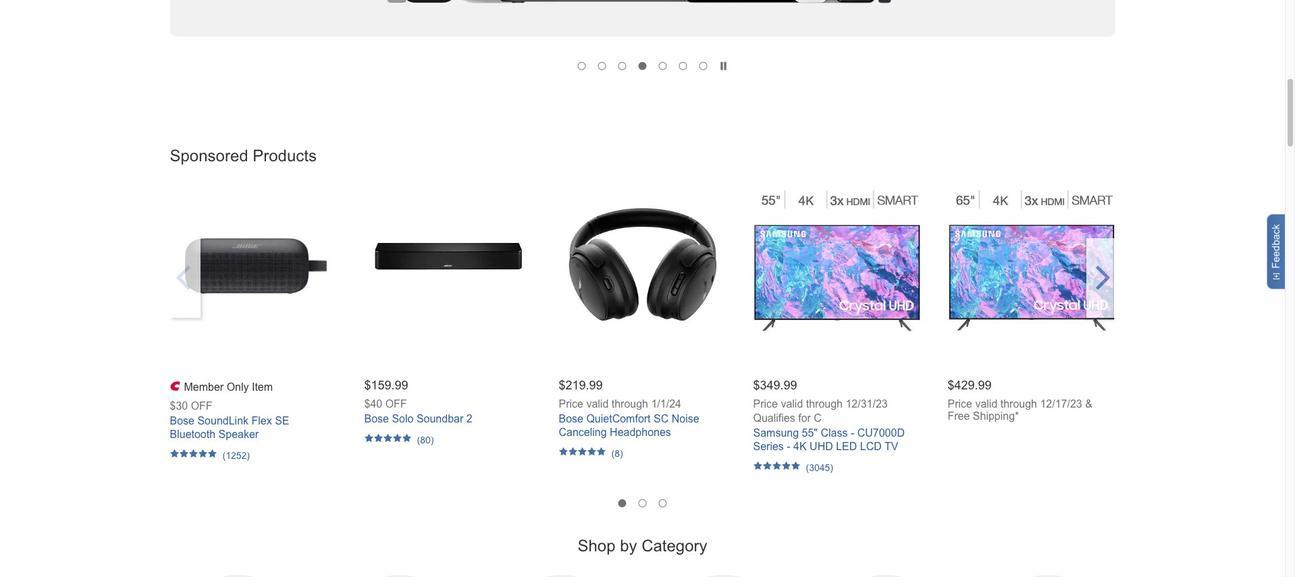Task type: locate. For each thing, give the bounding box(es) containing it.
1 through from the left
[[612, 398, 648, 410]]

through up shipping*
[[1001, 398, 1038, 410]]

bose
[[364, 413, 389, 425], [559, 413, 584, 425], [170, 415, 195, 427]]

(8)
[[612, 448, 623, 459]]

price for $429.99
[[948, 398, 973, 410]]

price
[[559, 398, 584, 410], [754, 398, 778, 410], [948, 398, 973, 410]]

3 valid from the left
[[976, 398, 998, 410]]

1 price from the left
[[559, 398, 584, 410]]

category
[[642, 537, 708, 555]]

valid for $429.99
[[976, 398, 998, 410]]

1 horizontal spatial through
[[806, 398, 843, 410]]

valid for $219.99
[[587, 398, 609, 410]]

valid for $349.99
[[781, 398, 803, 410]]

3 price from the left
[[948, 398, 973, 410]]

canceling
[[559, 427, 607, 438]]

-
[[851, 427, 855, 439], [787, 441, 791, 452]]

valid inside $219.99 price valid through 1/1/24 bose quietcomfort sc noise canceling headphones
[[587, 398, 609, 410]]

12/17/23
[[1041, 398, 1083, 410]]

- left "4k" on the bottom
[[787, 441, 791, 452]]

$219.99 price valid through 1/1/24 bose quietcomfort sc noise canceling headphones
[[559, 379, 700, 438]]

$219.99
[[559, 379, 603, 392]]

valid inside $429.99 price valid through 12/17/23 & free shipping*
[[976, 398, 998, 410]]

price for $349.99
[[754, 398, 778, 410]]

through inside $219.99 price valid through 1/1/24 bose quietcomfort sc noise canceling headphones
[[612, 398, 648, 410]]

2 price from the left
[[754, 398, 778, 410]]

0 horizontal spatial through
[[612, 398, 648, 410]]

samsung 55 image
[[754, 179, 921, 346]]

1 valid from the left
[[587, 398, 609, 410]]

bose down $30
[[170, 415, 195, 427]]

0 horizontal spatial bose
[[170, 415, 195, 427]]

bose inside $219.99 price valid through 1/1/24 bose quietcomfort sc noise canceling headphones
[[559, 413, 584, 425]]

series
[[754, 441, 784, 452]]

headphones
[[610, 427, 671, 438]]

price up qualifies
[[754, 398, 778, 410]]

price inside $219.99 price valid through 1/1/24 bose quietcomfort sc noise canceling headphones
[[559, 398, 584, 410]]

valid up for
[[781, 398, 803, 410]]

feedback
[[1271, 224, 1282, 269]]

shop apple deals image
[[170, 0, 1116, 10]]

2 horizontal spatial bose
[[559, 413, 584, 425]]

off
[[385, 398, 407, 410], [191, 400, 213, 412]]

through up the quietcomfort
[[612, 398, 648, 410]]

0 horizontal spatial price
[[559, 398, 584, 410]]

0 horizontal spatial -
[[787, 441, 791, 452]]

1 horizontal spatial -
[[851, 427, 855, 439]]

valid inside $349.99 price valid through 12/31/23 qualifies for c samsung 55" class - cu7000d series - 4k uhd led lcd tv
[[781, 398, 803, 410]]

through up c
[[806, 398, 843, 410]]

- up led at the right bottom of page
[[851, 427, 855, 439]]

2 horizontal spatial valid
[[976, 398, 998, 410]]

through for $429.99
[[1001, 398, 1038, 410]]

1 horizontal spatial bose
[[364, 413, 389, 425]]

bose up canceling
[[559, 413, 584, 425]]

bose soundlink flex se bluetooth speaker image
[[170, 179, 337, 346]]

sponsored products
[[170, 147, 317, 165]]

1 horizontal spatial valid
[[781, 398, 803, 410]]

products
[[253, 147, 317, 165]]

4k
[[794, 441, 807, 452]]

soundbar
[[417, 413, 464, 425]]

&
[[1086, 398, 1093, 410]]

price inside $349.99 price valid through 12/31/23 qualifies for c samsung 55" class - cu7000d series - 4k uhd led lcd tv
[[754, 398, 778, 410]]

1 vertical spatial -
[[787, 441, 791, 452]]

0 horizontal spatial off
[[191, 400, 213, 412]]

valid
[[587, 398, 609, 410], [781, 398, 803, 410], [976, 398, 998, 410]]

samsung 65 image
[[948, 179, 1116, 346]]

off down member
[[191, 400, 213, 412]]

$159.99
[[364, 379, 408, 392]]

0 horizontal spatial valid
[[587, 398, 609, 410]]

bose solo soundbar 2 image
[[364, 179, 532, 346]]

sc
[[654, 413, 669, 425]]

2 horizontal spatial price
[[948, 398, 973, 410]]

off up solo
[[385, 398, 407, 410]]

through inside $429.99 price valid through 12/17/23 & free shipping*
[[1001, 398, 1038, 410]]

through inside $349.99 price valid through 12/31/23 qualifies for c samsung 55" class - cu7000d series - 4k uhd led lcd tv
[[806, 398, 843, 410]]

se
[[275, 415, 289, 427]]

sponsored
[[170, 147, 248, 165]]

2 horizontal spatial through
[[1001, 398, 1038, 410]]

1 horizontal spatial price
[[754, 398, 778, 410]]

bose inside $30 off bose soundlink flex se bluetooth speaker
[[170, 415, 195, 427]]

off inside $30 off bose soundlink flex se bluetooth speaker
[[191, 400, 213, 412]]

for
[[799, 413, 811, 424]]

through
[[612, 398, 648, 410], [806, 398, 843, 410], [1001, 398, 1038, 410]]

bose down $40
[[364, 413, 389, 425]]

2 through from the left
[[806, 398, 843, 410]]

price up free
[[948, 398, 973, 410]]

bose quietcomfort sc noise canceling headphones image
[[559, 179, 727, 346]]

bose inside $159.99 $40 off bose solo soundbar 2
[[364, 413, 389, 425]]

solo
[[392, 413, 414, 425]]

price down $219.99 on the bottom left of the page
[[559, 398, 584, 410]]

1 horizontal spatial off
[[385, 398, 407, 410]]

lcd
[[860, 441, 882, 452]]

price inside $429.99 price valid through 12/17/23 & free shipping*
[[948, 398, 973, 410]]

valid down $219.99 on the bottom left of the page
[[587, 398, 609, 410]]

valid up shipping*
[[976, 398, 998, 410]]

2 valid from the left
[[781, 398, 803, 410]]

bluetooth
[[170, 429, 216, 440]]

3 through from the left
[[1001, 398, 1038, 410]]

class
[[821, 427, 848, 439]]



Task type: vqa. For each thing, say whether or not it's contained in the screenshot.
email field
no



Task type: describe. For each thing, give the bounding box(es) containing it.
item
[[252, 381, 273, 393]]

flex
[[252, 415, 272, 427]]

member only item
[[184, 381, 273, 393]]

samsung
[[754, 427, 799, 439]]

soundlink
[[198, 415, 249, 427]]

through for $219.99
[[612, 398, 648, 410]]

$30
[[170, 400, 188, 412]]

uhd
[[810, 441, 833, 452]]

$429.99 price valid through 12/17/23 & free shipping*
[[948, 379, 1093, 422]]

$429.99
[[948, 379, 992, 392]]

off inside $159.99 $40 off bose solo soundbar 2
[[385, 398, 407, 410]]

shipping*
[[973, 410, 1020, 422]]

1/1/24
[[651, 398, 682, 410]]

speaker
[[219, 429, 259, 440]]

through for $349.99
[[806, 398, 843, 410]]

member
[[184, 381, 224, 393]]

quietcomfort
[[587, 413, 651, 425]]

tv
[[885, 441, 899, 452]]

$30 off bose soundlink flex se bluetooth speaker
[[170, 400, 289, 440]]

noise
[[672, 413, 700, 425]]

$40
[[364, 398, 382, 410]]

(3045)
[[806, 463, 834, 473]]

$159.99 $40 off bose solo soundbar 2
[[364, 379, 473, 425]]

c
[[814, 413, 822, 424]]

price for $219.99
[[559, 398, 584, 410]]

led
[[836, 441, 857, 452]]

free
[[948, 410, 970, 422]]

(1252)
[[223, 450, 250, 461]]

only
[[227, 381, 249, 393]]

55"
[[802, 427, 818, 439]]

by
[[620, 537, 637, 555]]

shop by category
[[578, 537, 708, 555]]

2
[[467, 413, 473, 425]]

feedback link
[[1267, 214, 1291, 290]]

cu7000d
[[858, 427, 905, 439]]

$349.99
[[754, 379, 797, 392]]

0 vertical spatial -
[[851, 427, 855, 439]]

12/31/23
[[846, 398, 888, 410]]

$349.99 price valid through 12/31/23 qualifies for c samsung 55" class - cu7000d series - 4k uhd led lcd tv
[[754, 379, 905, 452]]

shop
[[578, 537, 616, 555]]

qualifies
[[754, 413, 796, 424]]

(80)
[[417, 435, 434, 446]]



